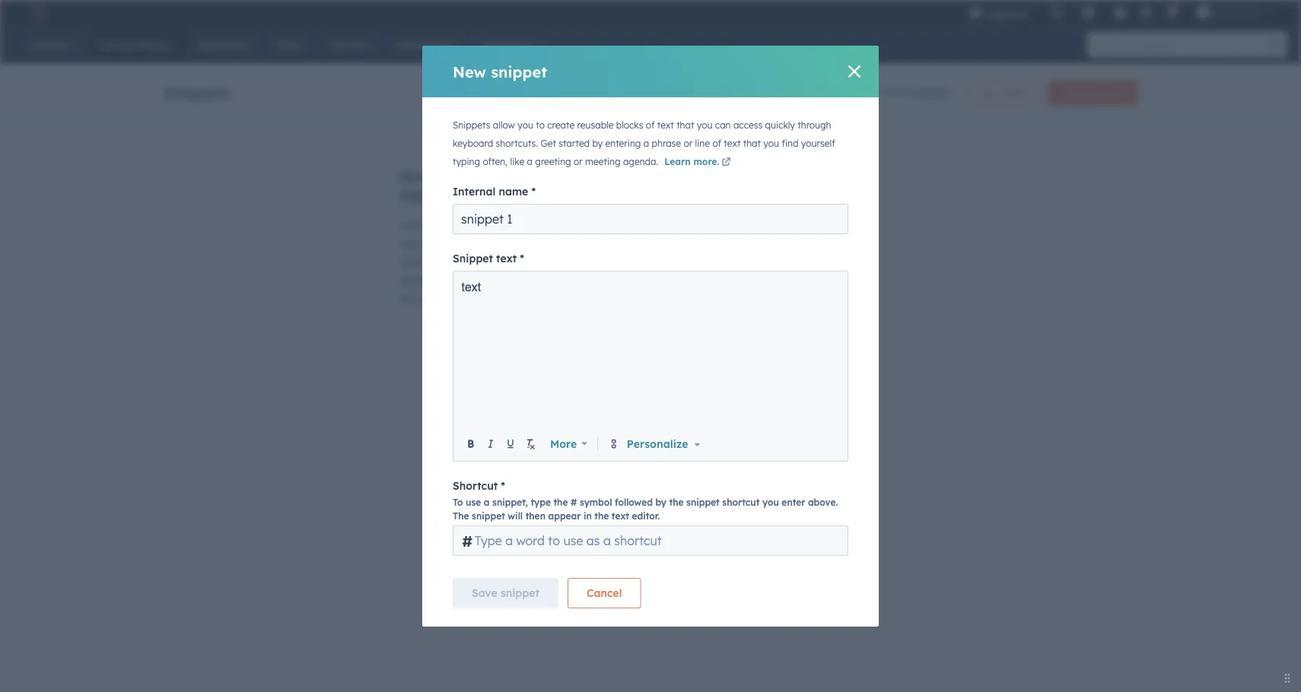Task type: locate. For each thing, give the bounding box(es) containing it.
snippet for save snippet
[[501, 587, 539, 600]]

0 vertical spatial #
[[571, 496, 577, 508]]

you left enter
[[762, 496, 779, 508]]

send
[[573, 256, 597, 269]]

emails up "same"
[[399, 274, 432, 287]]

0 vertical spatial save
[[399, 167, 437, 186]]

link opens in a new window image
[[722, 156, 731, 170], [722, 158, 731, 167]]

notifications button
[[1158, 0, 1184, 24]]

symbol
[[580, 496, 612, 508]]

1 horizontal spatial in
[[468, 256, 477, 269]]

1 vertical spatial #
[[462, 531, 473, 550]]

text up phrase
[[657, 119, 674, 131]]

help image
[[1113, 7, 1127, 21]]

taking
[[399, 186, 449, 205]]

0 horizontal spatial or
[[574, 156, 583, 167]]

snippets banner
[[164, 76, 1137, 105]]

the left "same"
[[399, 292, 416, 305]]

0 horizontal spatial by
[[592, 138, 603, 149]]

in down 'symbol'
[[583, 510, 592, 522]]

0 vertical spatial new
[[453, 62, 486, 81]]

type up then
[[531, 496, 551, 508]]

0 vertical spatial emails
[[539, 167, 588, 186]]

dialog
[[422, 46, 879, 627]]

settings image
[[1139, 6, 1153, 20]]

type down send
[[597, 274, 620, 287]]

emails up snippet text
[[465, 237, 497, 251]]

of right the line
[[712, 138, 721, 149]]

entering
[[605, 138, 641, 149]]

create up the responses
[[399, 219, 433, 232]]

create inside the create snippet 'button'
[[1061, 87, 1090, 99]]

you up shortcuts.
[[518, 119, 533, 131]]

a right use
[[484, 496, 490, 508]]

of right blocks
[[646, 119, 655, 131]]

in down shortcuts
[[453, 237, 462, 251]]

the right followed
[[669, 496, 684, 508]]

1 horizontal spatial type
[[597, 274, 620, 287]]

create right folder
[[1061, 87, 1090, 99]]

2 link opens in a new window image from the top
[[722, 158, 731, 167]]

of left 5 on the right top of the page
[[888, 86, 898, 99]]

and down without
[[502, 292, 522, 305]]

the up appear
[[553, 496, 568, 508]]

0 horizontal spatial type
[[531, 496, 551, 508]]

2 vertical spatial a
[[484, 496, 490, 508]]

text inside text box
[[461, 280, 481, 294]]

0 vertical spatial notes
[[453, 186, 495, 205]]

# inside shortcut to use a snippet, type the # symbol followed by the snippet shortcut you enter above. the snippet will then appear in the text editor.
[[571, 496, 577, 508]]

0 vertical spatial create
[[1061, 87, 1090, 99]]

save inside save time writing emails and taking notes
[[399, 167, 437, 186]]

create for create snippet
[[1061, 87, 1090, 99]]

your up sent
[[499, 219, 521, 232]]

can
[[715, 119, 731, 131]]

marketplaces image
[[1081, 7, 1095, 21]]

menu
[[958, 0, 1283, 24]]

save snippet
[[472, 587, 539, 600]]

snippets
[[164, 83, 230, 102], [453, 119, 490, 131]]

1 horizontal spatial that
[[743, 138, 761, 149]]

more
[[550, 437, 577, 450]]

personalize
[[627, 437, 688, 450]]

create shortcuts to your most common responses in emails sent to prospects and notes logged in your crm. quickly send emails and log notes without having to type the same thing over and over.
[[399, 219, 620, 305]]

create
[[1061, 87, 1090, 99], [399, 219, 433, 232]]

0 horizontal spatial a
[[484, 496, 490, 508]]

internal name
[[453, 185, 528, 198]]

create snippet
[[1061, 87, 1125, 99]]

0 vertical spatial a
[[644, 138, 649, 149]]

0 horizontal spatial new
[[453, 62, 486, 81]]

1 vertical spatial notes
[[399, 256, 427, 269]]

new for new folder
[[980, 87, 999, 99]]

#
[[571, 496, 577, 508], [462, 531, 473, 550]]

0 horizontal spatial save
[[399, 167, 437, 186]]

0 horizontal spatial of
[[646, 119, 655, 131]]

0 horizontal spatial snippets
[[164, 83, 230, 102]]

to inside snippets allow you to create reusable blocks of text that you can access quickly through keyboard shortcuts. get started by entering a phrase or line of text that you find yourself typing often, like a greeting or meeting agenda.
[[536, 119, 545, 131]]

2 vertical spatial emails
[[399, 274, 432, 287]]

menu item
[[1039, 0, 1042, 24]]

save
[[399, 167, 437, 186], [472, 587, 497, 600]]

of
[[888, 86, 898, 99], [646, 119, 655, 131], [712, 138, 721, 149]]

access
[[733, 119, 763, 131]]

1 vertical spatial new
[[980, 87, 999, 99]]

# down the
[[462, 531, 473, 550]]

often,
[[483, 156, 508, 167]]

0 vertical spatial that
[[677, 119, 694, 131]]

allow
[[493, 119, 515, 131]]

1 horizontal spatial create
[[1061, 87, 1090, 99]]

hubspot link
[[18, 3, 57, 21]]

5
[[901, 86, 907, 99]]

0 horizontal spatial create
[[399, 219, 433, 232]]

by up editor.
[[655, 496, 667, 508]]

1 vertical spatial create
[[399, 219, 433, 232]]

0 horizontal spatial #
[[462, 531, 473, 550]]

notes inside save time writing emails and taking notes
[[453, 186, 495, 205]]

in up log
[[468, 256, 477, 269]]

snippet for new snippet
[[491, 62, 547, 81]]

1 horizontal spatial a
[[527, 156, 533, 167]]

logged
[[430, 256, 465, 269]]

settings link
[[1136, 4, 1155, 20]]

# inside shortcut element
[[462, 531, 473, 550]]

a inside shortcut to use a snippet, type the # symbol followed by the snippet shortcut you enter above. the snippet will then appear in the text editor.
[[484, 496, 490, 508]]

over.
[[525, 292, 548, 305]]

create inside create shortcuts to your most common responses in emails sent to prospects and notes logged in your crm. quickly send emails and log notes without having to type the same thing over and over.
[[399, 219, 433, 232]]

to right sent
[[524, 237, 535, 251]]

and left agenda.
[[593, 167, 622, 186]]

type
[[597, 274, 620, 287], [531, 496, 551, 508]]

and down the logged
[[435, 274, 454, 287]]

then
[[525, 510, 546, 522]]

save for save time writing emails and taking notes
[[399, 167, 437, 186]]

time
[[441, 167, 475, 186]]

snippets inside snippets banner
[[164, 83, 230, 102]]

name
[[499, 185, 528, 198]]

1 horizontal spatial #
[[571, 496, 577, 508]]

1 vertical spatial that
[[743, 138, 761, 149]]

new inside dialog
[[453, 62, 486, 81]]

your down sent
[[480, 256, 502, 269]]

2 horizontal spatial emails
[[539, 167, 588, 186]]

new snippet
[[453, 62, 547, 81]]

through
[[798, 119, 831, 131]]

the
[[399, 292, 416, 305], [553, 496, 568, 508], [669, 496, 684, 508], [594, 510, 609, 522]]

having
[[547, 274, 581, 287]]

close image
[[848, 65, 861, 78]]

by
[[592, 138, 603, 149], [655, 496, 667, 508]]

2 horizontal spatial in
[[583, 510, 592, 522]]

0 vertical spatial snippets
[[164, 83, 230, 102]]

johnsmith
[[1213, 6, 1258, 18]]

you
[[518, 119, 533, 131], [697, 119, 713, 131], [763, 138, 779, 149], [762, 496, 779, 508]]

1 horizontal spatial of
[[712, 138, 721, 149]]

1 horizontal spatial snippets
[[453, 119, 490, 131]]

notes up over
[[476, 274, 503, 287]]

and
[[593, 167, 622, 186], [590, 237, 609, 251], [435, 274, 454, 287], [502, 292, 522, 305]]

0 vertical spatial type
[[597, 274, 620, 287]]

followed
[[615, 496, 653, 508]]

will
[[508, 510, 523, 522]]

save inside "button"
[[472, 587, 497, 600]]

2 vertical spatial notes
[[476, 274, 503, 287]]

of inside snippets banner
[[888, 86, 898, 99]]

thing
[[449, 292, 475, 305]]

in
[[453, 237, 462, 251], [468, 256, 477, 269], [583, 510, 592, 522]]

text text field
[[461, 278, 840, 431]]

or left the line
[[684, 138, 693, 149]]

to
[[453, 496, 463, 508]]

created
[[910, 86, 948, 99]]

by down reusable on the left top of page
[[592, 138, 603, 149]]

1 vertical spatial emails
[[465, 237, 497, 251]]

that down access
[[743, 138, 761, 149]]

menu containing johnsmith
[[958, 0, 1283, 24]]

0 vertical spatial of
[[888, 86, 898, 99]]

or
[[684, 138, 693, 149], [574, 156, 583, 167]]

save snippet button
[[453, 578, 558, 609]]

calling icon image
[[1049, 6, 1063, 20]]

notes down the responses
[[399, 256, 427, 269]]

snippets allow you to create reusable blocks of text that you can access quickly through keyboard shortcuts. get started by entering a phrase or line of text that you find yourself typing often, like a greeting or meeting agenda.
[[453, 119, 835, 167]]

0 vertical spatial in
[[453, 237, 462, 251]]

editor.
[[632, 510, 660, 522]]

new left folder
[[980, 87, 999, 99]]

1 vertical spatial in
[[468, 256, 477, 269]]

2 horizontal spatial of
[[888, 86, 898, 99]]

text down sent
[[496, 252, 517, 265]]

2 vertical spatial in
[[583, 510, 592, 522]]

snippets inside snippets allow you to create reusable blocks of text that you can access quickly through keyboard shortcuts. get started by entering a phrase or line of text that you find yourself typing often, like a greeting or meeting agenda.
[[453, 119, 490, 131]]

shortcut element
[[453, 526, 848, 556]]

crm.
[[505, 256, 531, 269]]

to down send
[[584, 274, 594, 287]]

agenda.
[[623, 156, 658, 167]]

0 vertical spatial or
[[684, 138, 693, 149]]

1 vertical spatial of
[[646, 119, 655, 131]]

text down can
[[724, 138, 741, 149]]

to up get at top
[[536, 119, 545, 131]]

1 vertical spatial type
[[531, 496, 551, 508]]

a right like at the left of the page
[[527, 156, 533, 167]]

you left can
[[697, 119, 713, 131]]

text down followed
[[612, 510, 629, 522]]

1 vertical spatial save
[[472, 587, 497, 600]]

yourself
[[801, 138, 835, 149]]

0 vertical spatial by
[[592, 138, 603, 149]]

typing
[[453, 156, 480, 167]]

search image
[[1269, 40, 1280, 50]]

a up agenda.
[[644, 138, 649, 149]]

0 horizontal spatial emails
[[399, 274, 432, 287]]

notifications image
[[1164, 7, 1178, 21]]

that up phrase
[[677, 119, 694, 131]]

the inside create shortcuts to your most common responses in emails sent to prospects and notes logged in your crm. quickly send emails and log notes without having to type the same thing over and over.
[[399, 292, 416, 305]]

1 horizontal spatial new
[[980, 87, 999, 99]]

reusable
[[577, 119, 614, 131]]

like
[[510, 156, 524, 167]]

1 vertical spatial by
[[655, 496, 667, 508]]

text inside shortcut to use a snippet, type the # symbol followed by the snippet shortcut you enter above. the snippet will then appear in the text editor.
[[612, 510, 629, 522]]

# up appear
[[571, 496, 577, 508]]

snippet inside "button"
[[501, 587, 539, 600]]

notes up shortcuts
[[453, 186, 495, 205]]

new up keyboard
[[453, 62, 486, 81]]

2 vertical spatial of
[[712, 138, 721, 149]]

new inside new folder button
[[980, 87, 999, 99]]

internal
[[453, 185, 496, 198]]

type inside shortcut to use a snippet, type the # symbol followed by the snippet shortcut you enter above. the snippet will then appear in the text editor.
[[531, 496, 551, 508]]

1 vertical spatial snippets
[[453, 119, 490, 131]]

that
[[677, 119, 694, 131], [743, 138, 761, 149]]

create for create shortcuts to your most common responses in emails sent to prospects and notes logged in your crm. quickly send emails and log notes without having to type the same thing over and over.
[[399, 219, 433, 232]]

or down started
[[574, 156, 583, 167]]

text down snippet on the top left of the page
[[461, 280, 481, 294]]

snippet inside 'button'
[[1093, 87, 1125, 99]]

1 horizontal spatial by
[[655, 496, 667, 508]]

2 horizontal spatial a
[[644, 138, 649, 149]]

sent
[[500, 237, 521, 251]]

a
[[644, 138, 649, 149], [527, 156, 533, 167], [484, 496, 490, 508]]

to
[[536, 119, 545, 131], [486, 219, 496, 232], [524, 237, 535, 251], [584, 274, 594, 287]]

hubspot image
[[27, 3, 46, 21]]

1 horizontal spatial save
[[472, 587, 497, 600]]

emails down started
[[539, 167, 588, 186]]

help button
[[1107, 0, 1133, 24]]



Task type: vqa. For each thing, say whether or not it's contained in the screenshot.
Create snippet's the snippet
yes



Task type: describe. For each thing, give the bounding box(es) containing it.
learn more. link
[[664, 156, 733, 170]]

quickly
[[765, 119, 795, 131]]

save for save snippet
[[472, 587, 497, 600]]

more.
[[693, 156, 719, 167]]

meeting
[[585, 156, 621, 167]]

marketplaces button
[[1072, 0, 1104, 24]]

1 horizontal spatial emails
[[465, 237, 497, 251]]

find
[[782, 138, 798, 149]]

link opens in a new window image inside 'learn more.' link
[[722, 158, 731, 167]]

most
[[524, 219, 550, 232]]

snippet
[[453, 252, 493, 265]]

search button
[[1262, 32, 1287, 58]]

you left find at the right top of the page
[[763, 138, 779, 149]]

by inside snippets allow you to create reusable blocks of text that you can access quickly through keyboard shortcuts. get started by entering a phrase or line of text that you find yourself typing often, like a greeting or meeting agenda.
[[592, 138, 603, 149]]

shortcuts
[[436, 219, 483, 232]]

use
[[466, 496, 481, 508]]

cancel
[[587, 587, 622, 600]]

phrase
[[652, 138, 681, 149]]

same
[[419, 292, 446, 305]]

0 horizontal spatial that
[[677, 119, 694, 131]]

shortcut
[[722, 496, 760, 508]]

calling icon button
[[1043, 2, 1069, 22]]

the
[[453, 510, 469, 522]]

appear
[[548, 510, 581, 522]]

to right shortcuts
[[486, 219, 496, 232]]

john smith image
[[1196, 5, 1210, 19]]

enter
[[782, 496, 805, 508]]

prospects
[[538, 237, 587, 251]]

0 of 5 created
[[878, 86, 948, 99]]

above.
[[808, 496, 838, 508]]

Internal name text field
[[453, 204, 848, 234]]

new folder
[[980, 87, 1026, 99]]

get
[[541, 138, 556, 149]]

save time writing emails and taking notes
[[399, 167, 622, 205]]

snippet for create snippet
[[1093, 87, 1125, 99]]

and up send
[[590, 237, 609, 251]]

cancel button
[[568, 578, 641, 609]]

line
[[695, 138, 710, 149]]

0 horizontal spatial in
[[453, 237, 462, 251]]

1 horizontal spatial or
[[684, 138, 693, 149]]

writing
[[480, 167, 534, 186]]

without
[[506, 274, 544, 287]]

started
[[559, 138, 590, 149]]

new folder button
[[967, 81, 1039, 105]]

the down 'symbol'
[[594, 510, 609, 522]]

folder
[[1001, 87, 1026, 99]]

0 vertical spatial your
[[499, 219, 521, 232]]

1 vertical spatial a
[[527, 156, 533, 167]]

new for new snippet
[[453, 62, 486, 81]]

and inside save time writing emails and taking notes
[[593, 167, 622, 186]]

quickly
[[534, 256, 570, 269]]

learn more.
[[664, 156, 719, 167]]

in inside shortcut to use a snippet, type the # symbol followed by the snippet shortcut you enter above. the snippet will then appear in the text editor.
[[583, 510, 592, 522]]

1 link opens in a new window image from the top
[[722, 156, 731, 170]]

snippets for snippets allow you to create reusable blocks of text that you can access quickly through keyboard shortcuts. get started by entering a phrase or line of text that you find yourself typing often, like a greeting or meeting agenda.
[[453, 119, 490, 131]]

Search HubSpot search field
[[1087, 32, 1274, 58]]

snippets for snippets
[[164, 83, 230, 102]]

snippet,
[[492, 496, 528, 508]]

type inside create shortcuts to your most common responses in emails sent to prospects and notes logged in your crm. quickly send emails and log notes without having to type the same thing over and over.
[[597, 274, 620, 287]]

blocks
[[616, 119, 643, 131]]

learn
[[664, 156, 691, 167]]

keyboard
[[453, 138, 493, 149]]

common
[[553, 219, 597, 232]]

dialog containing new snippet
[[422, 46, 879, 627]]

0
[[878, 86, 885, 99]]

greeting
[[535, 156, 571, 167]]

1 vertical spatial your
[[480, 256, 502, 269]]

more button
[[540, 436, 597, 452]]

1 vertical spatial or
[[574, 156, 583, 167]]

responses
[[399, 237, 450, 251]]

log
[[457, 274, 473, 287]]

upgrade image
[[969, 7, 982, 21]]

over
[[478, 292, 499, 305]]

johnsmith button
[[1187, 0, 1281, 24]]

shortcuts.
[[496, 138, 538, 149]]

upgrade
[[985, 7, 1028, 20]]

shortcut to use a snippet, type the # symbol followed by the snippet shortcut you enter above. the snippet will then appear in the text editor.
[[453, 479, 838, 522]]

Type a word to use as a shortcut text field
[[453, 526, 848, 556]]

you inside shortcut to use a snippet, type the # symbol followed by the snippet shortcut you enter above. the snippet will then appear in the text editor.
[[762, 496, 779, 508]]

personalize button
[[624, 436, 703, 452]]

create snippet button
[[1049, 81, 1137, 105]]

create
[[547, 119, 575, 131]]

emails inside save time writing emails and taking notes
[[539, 167, 588, 186]]

by inside shortcut to use a snippet, type the # symbol followed by the snippet shortcut you enter above. the snippet will then appear in the text editor.
[[655, 496, 667, 508]]

shortcut
[[453, 479, 498, 493]]

snippet text
[[453, 252, 517, 265]]



